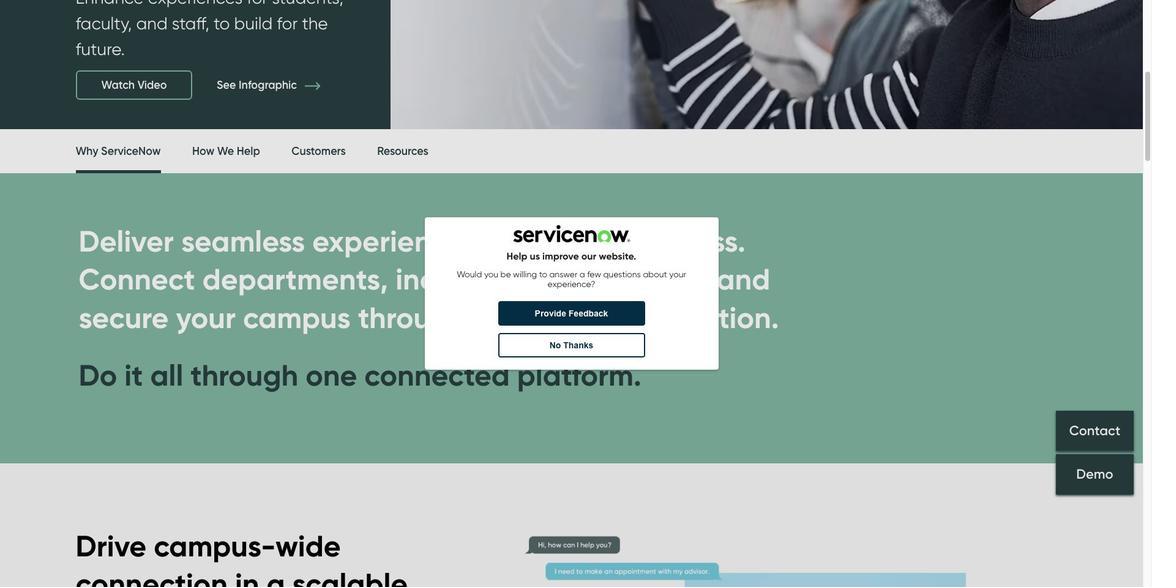 Task type: describe. For each thing, give the bounding box(es) containing it.
arc image
[[997, 12, 1012, 27]]



Task type: locate. For each thing, give the bounding box(es) containing it.
portrait of female student next to a screenshot of an automated chatbot conversation about academic advising. image
[[512, 512, 966, 587]]

servicenow logo image
[[513, 225, 631, 243]]

dialog
[[425, 217, 719, 370]]



Task type: vqa. For each thing, say whether or not it's contained in the screenshot.
arc IMAGE
yes



